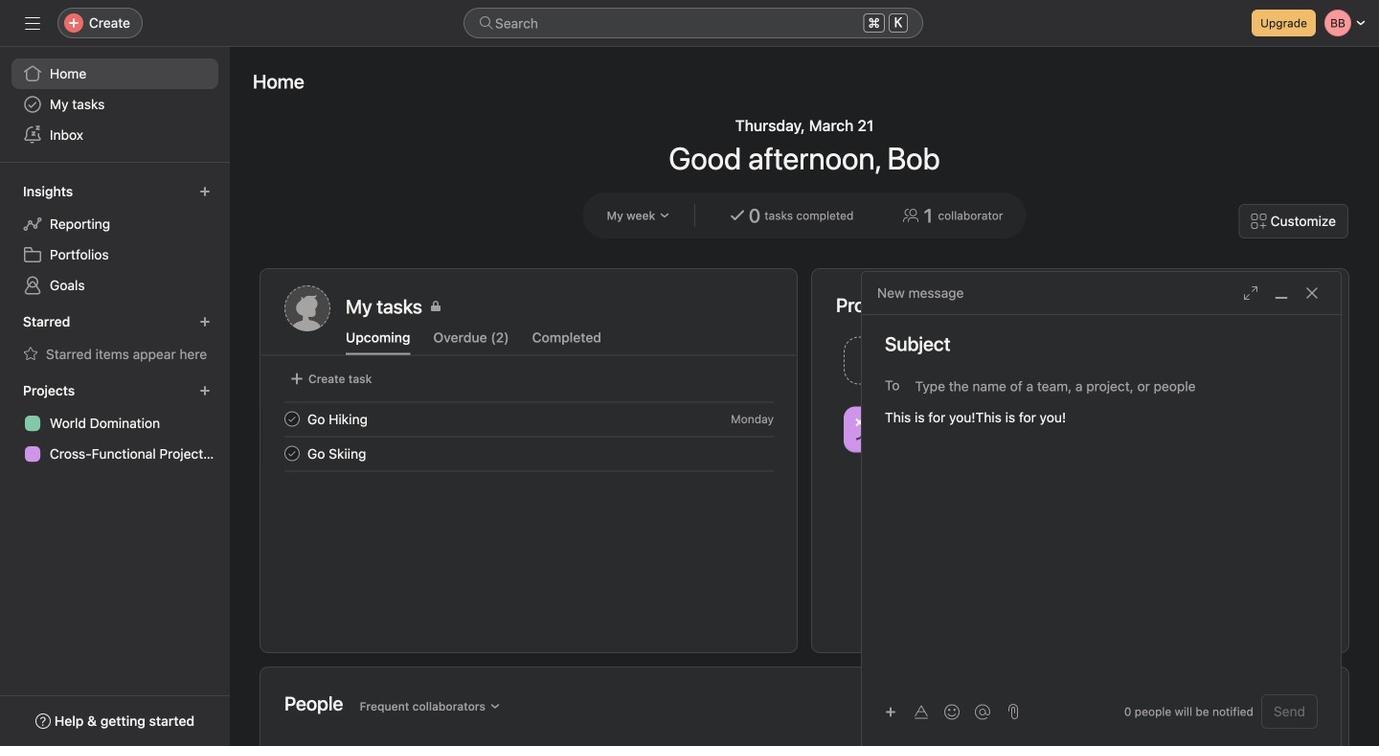 Task type: vqa. For each thing, say whether or not it's contained in the screenshot.
Drisco's Drinks
no



Task type: locate. For each thing, give the bounding box(es) containing it.
expand popout to full screen image
[[1244, 285, 1259, 301]]

mark complete image for first mark complete checkbox from the bottom
[[281, 442, 304, 465]]

toolbar
[[878, 698, 1000, 726]]

0 vertical spatial mark complete image
[[281, 408, 304, 431]]

Add subject text field
[[862, 331, 1341, 357]]

2 mark complete image from the top
[[281, 442, 304, 465]]

dialog
[[862, 272, 1341, 746]]

line_and_symbols image
[[856, 418, 879, 441]]

Search tasks, projects, and more text field
[[464, 8, 924, 38]]

1 vertical spatial mark complete checkbox
[[281, 442, 304, 465]]

1 vertical spatial mark complete image
[[281, 442, 304, 465]]

insights element
[[0, 174, 230, 305]]

mark complete image
[[281, 408, 304, 431], [281, 442, 304, 465]]

Mark complete checkbox
[[281, 408, 304, 431], [281, 442, 304, 465]]

0 vertical spatial mark complete checkbox
[[281, 408, 304, 431]]

1 mark complete checkbox from the top
[[281, 408, 304, 431]]

close image
[[1305, 285, 1320, 301]]

list item
[[836, 331, 1081, 390], [262, 402, 797, 436], [262, 436, 797, 471]]

1 mark complete image from the top
[[281, 408, 304, 431]]

insert an object image
[[885, 707, 897, 718]]

starred element
[[0, 305, 230, 374]]

mark complete image for second mark complete checkbox from the bottom of the page
[[281, 408, 304, 431]]

projects element
[[0, 374, 230, 473]]

None field
[[464, 8, 924, 38]]



Task type: describe. For each thing, give the bounding box(es) containing it.
at mention image
[[975, 705, 991, 720]]

minimize image
[[1274, 285, 1290, 301]]

add profile photo image
[[285, 285, 331, 331]]

2 mark complete checkbox from the top
[[281, 442, 304, 465]]

hide sidebar image
[[25, 15, 40, 31]]

add items to starred image
[[199, 316, 211, 328]]

Type the name of a team, a project, or people text field
[[915, 375, 1308, 398]]

new insights image
[[199, 186, 211, 197]]

global element
[[0, 47, 230, 162]]

new project or portfolio image
[[199, 385, 211, 397]]



